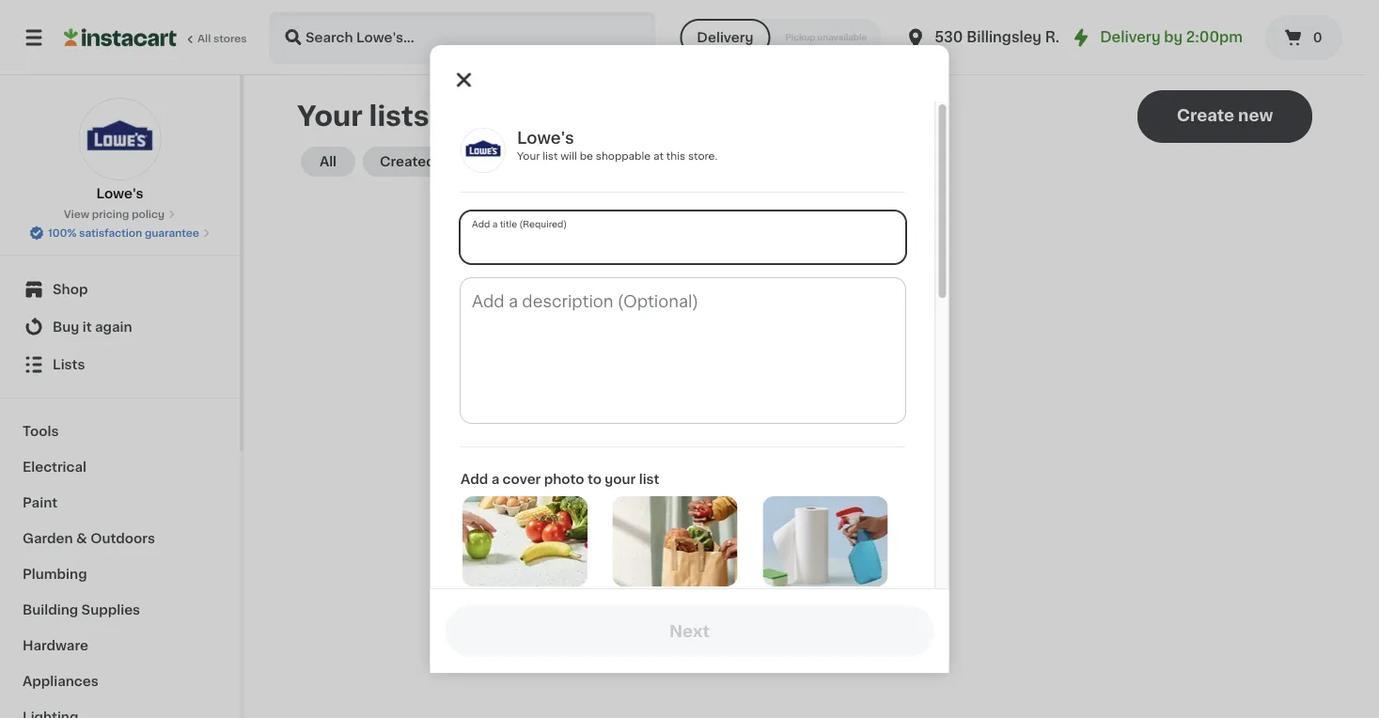 Task type: vqa. For each thing, say whether or not it's contained in the screenshot.
Building Supplies on the bottom left
yes



Task type: locate. For each thing, give the bounding box(es) containing it.
service type group
[[680, 19, 882, 56]]

lowe's for lowe's your list will be shoppable at this store.
[[517, 130, 574, 146]]

delivery inside button
[[697, 31, 754, 44]]

1 vertical spatial your
[[517, 151, 540, 161]]

lowe's logo image inside list_add_items dialog
[[460, 128, 505, 173]]

lists for lists you create will be saved here.
[[690, 411, 722, 424]]

list_add_items dialog
[[430, 45, 949, 718]]

530
[[935, 31, 963, 44]]

by inside button
[[438, 155, 456, 168]]

1 vertical spatial lists
[[690, 411, 722, 424]]

lists link
[[11, 346, 229, 384]]

outdoors
[[90, 532, 155, 545]]

created by me button
[[363, 147, 497, 177]]

your lists
[[297, 103, 429, 130]]

garden
[[23, 532, 73, 545]]

garden & outdoors
[[23, 532, 155, 545]]

0 vertical spatial will
[[560, 151, 577, 161]]

1 horizontal spatial lowe's
[[517, 130, 574, 146]]

all button
[[301, 147, 355, 177]]

lowe's inside lowe's your list will be shoppable at this store.
[[517, 130, 574, 146]]

all down your lists
[[320, 155, 337, 168]]

by
[[1164, 31, 1183, 44], [438, 155, 456, 168]]

0 horizontal spatial will
[[560, 151, 577, 161]]

delivery
[[1100, 31, 1161, 44], [697, 31, 754, 44]]

all
[[197, 33, 211, 44], [320, 155, 337, 168]]

1 horizontal spatial be
[[823, 411, 841, 424]]

1 vertical spatial lowe's
[[96, 187, 143, 200]]

0 horizontal spatial be
[[579, 151, 593, 161]]

100%
[[48, 228, 77, 238]]

add a cover photo to your list
[[460, 473, 659, 486]]

0
[[1313, 31, 1323, 44]]

1 vertical spatial by
[[438, 155, 456, 168]]

appliances
[[23, 675, 98, 688]]

will
[[560, 151, 577, 161], [799, 411, 820, 424]]

by for delivery
[[1164, 31, 1183, 44]]

delivery inside 'link'
[[1100, 31, 1161, 44]]

1 horizontal spatial lists
[[690, 411, 722, 424]]

0 vertical spatial list
[[542, 151, 558, 161]]

0 horizontal spatial lowe's logo image
[[79, 98, 161, 181]]

buy it again
[[53, 321, 132, 334]]

1 horizontal spatial delivery
[[1100, 31, 1161, 44]]

photo
[[544, 473, 584, 486]]

plumbing
[[23, 568, 87, 581]]

view pricing policy
[[64, 209, 165, 220]]

1 vertical spatial list
[[639, 473, 659, 486]]

1 vertical spatial will
[[799, 411, 820, 424]]

0 horizontal spatial all
[[197, 33, 211, 44]]

cover
[[502, 473, 541, 486]]

lowe's logo image up view pricing policy link
[[79, 98, 161, 181]]

billingsley
[[967, 31, 1042, 44]]

0 horizontal spatial lowe's
[[96, 187, 143, 200]]

pricing
[[92, 209, 129, 220]]

created
[[380, 155, 435, 168]]

lists
[[53, 358, 85, 371], [690, 411, 722, 424]]

530 billingsley road button
[[905, 11, 1083, 64]]

plumbing link
[[11, 557, 229, 592]]

buy it again link
[[11, 308, 229, 346]]

be left shoppable
[[579, 151, 593, 161]]

building supplies
[[23, 604, 140, 617]]

a wooden cutting board and knife, and a few sliced tomatoes and two whole tomatoes. image
[[462, 598, 587, 688]]

hardware link
[[11, 628, 229, 664]]

lowe's
[[517, 130, 574, 146], [96, 187, 143, 200]]

appliances link
[[11, 664, 229, 700]]

0 horizontal spatial lists
[[53, 358, 85, 371]]

be
[[579, 151, 593, 161], [823, 411, 841, 424]]

list right your
[[639, 473, 659, 486]]

satisfaction
[[79, 228, 142, 238]]

will left shoppable
[[560, 151, 577, 161]]

paint link
[[11, 485, 229, 521]]

lowe's logo image
[[79, 98, 161, 181], [460, 128, 505, 173]]

1 horizontal spatial list
[[639, 473, 659, 486]]

list left shoppable
[[542, 151, 558, 161]]

buy
[[53, 321, 79, 334]]

saved
[[844, 411, 883, 424]]

create
[[1177, 108, 1235, 124]]

0 vertical spatial all
[[197, 33, 211, 44]]

None search field
[[269, 11, 656, 64]]

by left 2:00pm
[[1164, 31, 1183, 44]]

by left me on the top of the page
[[438, 155, 456, 168]]

your up all button
[[297, 103, 363, 130]]

Add a title (Required) text field
[[460, 212, 905, 263]]

created by me
[[380, 155, 480, 168]]

0 horizontal spatial list
[[542, 151, 558, 161]]

delivery by 2:00pm
[[1100, 31, 1243, 44]]

store.
[[688, 151, 717, 161]]

1 horizontal spatial all
[[320, 155, 337, 168]]

stores
[[213, 33, 247, 44]]

all stores link
[[64, 11, 248, 64]]

supplies
[[81, 604, 140, 617]]

0 button
[[1266, 15, 1343, 60]]

by inside 'link'
[[1164, 31, 1183, 44]]

lists down 'buy'
[[53, 358, 85, 371]]

create new
[[1177, 108, 1273, 124]]

lists left you
[[690, 411, 722, 424]]

1 horizontal spatial by
[[1164, 31, 1183, 44]]

building
[[23, 604, 78, 617]]

0 horizontal spatial by
[[438, 155, 456, 168]]

lowe's for lowe's
[[96, 187, 143, 200]]

1 horizontal spatial lowe's logo image
[[460, 128, 505, 173]]

this
[[666, 151, 685, 161]]

a
[[491, 473, 499, 486]]

it
[[83, 321, 92, 334]]

be inside lowe's your list will be shoppable at this store.
[[579, 151, 593, 161]]

0 vertical spatial by
[[1164, 31, 1183, 44]]

your
[[297, 103, 363, 130], [517, 151, 540, 161]]

be left the saved
[[823, 411, 841, 424]]

530 billingsley road
[[935, 31, 1083, 44]]

a person holding a tomato and a grocery bag with a baguette and vegetables. image
[[612, 497, 737, 587]]

to
[[587, 473, 601, 486]]

all inside all stores link
[[197, 33, 211, 44]]

0 vertical spatial lists
[[53, 358, 85, 371]]

1 vertical spatial all
[[320, 155, 337, 168]]

1 horizontal spatial will
[[799, 411, 820, 424]]

all left stores
[[197, 33, 211, 44]]

will inside lowe's your list will be shoppable at this store.
[[560, 151, 577, 161]]

will for lowe's
[[560, 151, 577, 161]]

list
[[542, 151, 558, 161], [639, 473, 659, 486]]

1 horizontal spatial your
[[517, 151, 540, 161]]

lowe's logo image right created
[[460, 128, 505, 173]]

0 horizontal spatial your
[[297, 103, 363, 130]]

1 vertical spatial be
[[823, 411, 841, 424]]

here.
[[887, 411, 920, 424]]

0 horizontal spatial delivery
[[697, 31, 754, 44]]

paint
[[23, 497, 57, 510]]

your
[[604, 473, 635, 486]]

all inside all button
[[320, 155, 337, 168]]

None text field
[[460, 278, 905, 423]]

0 vertical spatial lowe's
[[517, 130, 574, 146]]

your right me on the top of the page
[[517, 151, 540, 161]]

will right create
[[799, 411, 820, 424]]

0 vertical spatial be
[[579, 151, 593, 161]]



Task type: describe. For each thing, give the bounding box(es) containing it.
create new button
[[1138, 90, 1313, 143]]

create
[[753, 411, 796, 424]]

shop link
[[11, 271, 229, 308]]

again
[[95, 321, 132, 334]]

tools
[[23, 425, 59, 438]]

add
[[460, 473, 488, 486]]

a person with white painted nails grinding some spices with a mortar and pestle. image
[[762, 598, 888, 688]]

your inside lowe's your list will be shoppable at this store.
[[517, 151, 540, 161]]

delivery for delivery by 2:00pm
[[1100, 31, 1161, 44]]

garden & outdoors link
[[11, 521, 229, 557]]

a roll of paper towels, a person holding a spray bottle of blue cleaning solution, and a sponge. image
[[762, 497, 888, 587]]

lists you create will be saved here.
[[690, 411, 920, 424]]

a person touching an apple, a banana, a bunch of tomatoes, and an assortment of other vegetables on a counter. image
[[462, 497, 587, 587]]

list inside lowe's your list will be shoppable at this store.
[[542, 151, 558, 161]]

lowe's link
[[79, 98, 161, 203]]

all for all
[[320, 155, 337, 168]]

delivery by 2:00pm link
[[1070, 26, 1243, 49]]

tools link
[[11, 414, 229, 449]]

road
[[1045, 31, 1083, 44]]

hardware
[[23, 639, 88, 653]]

lists for lists
[[53, 358, 85, 371]]

instacart logo image
[[64, 26, 177, 49]]

lists
[[369, 103, 429, 130]]

electrical
[[23, 461, 86, 474]]

all for all stores
[[197, 33, 211, 44]]

all stores
[[197, 33, 247, 44]]

100% satisfaction guarantee
[[48, 228, 199, 238]]

at
[[653, 151, 663, 161]]

lowe's your list will be shoppable at this store.
[[517, 130, 717, 161]]

none text field inside list_add_items dialog
[[460, 278, 905, 423]]

by for created
[[438, 155, 456, 168]]

guarantee
[[145, 228, 199, 238]]

policy
[[132, 209, 165, 220]]

shop
[[53, 283, 88, 296]]

view pricing policy link
[[64, 207, 176, 222]]

100% satisfaction guarantee button
[[29, 222, 211, 241]]

be for lists
[[823, 411, 841, 424]]

you
[[725, 411, 750, 424]]

&
[[76, 532, 87, 545]]

will for lists
[[799, 411, 820, 424]]

a small bottle of milk, a bowl and a whisk, a carton of 6 eggs, a bunch of tomatoes on the vine, sliced cheese, a head of lettuce, and a loaf of bread. image
[[612, 598, 737, 688]]

be for lowe's
[[579, 151, 593, 161]]

delivery for delivery
[[697, 31, 754, 44]]

2:00pm
[[1186, 31, 1243, 44]]

delivery button
[[680, 19, 771, 56]]

electrical link
[[11, 449, 229, 485]]

0 vertical spatial your
[[297, 103, 363, 130]]

view
[[64, 209, 89, 220]]

shoppable
[[595, 151, 650, 161]]

me
[[459, 155, 480, 168]]

new
[[1239, 108, 1273, 124]]

building supplies link
[[11, 592, 229, 628]]



